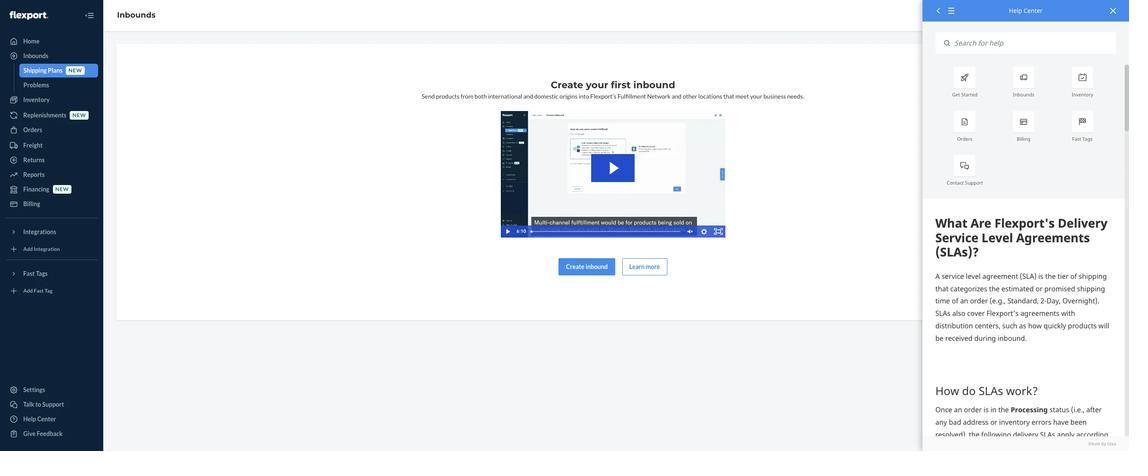Task type: locate. For each thing, give the bounding box(es) containing it.
help center up search search box
[[1009, 6, 1043, 15]]

international
[[488, 93, 523, 100]]

1 horizontal spatial inbounds link
[[117, 10, 156, 20]]

replenishments
[[23, 112, 66, 119]]

inventory link
[[5, 93, 98, 107]]

add
[[23, 246, 33, 252], [23, 288, 33, 294]]

1 vertical spatial fast tags
[[23, 270, 48, 277]]

create for your
[[551, 79, 584, 91]]

support right contact
[[966, 180, 983, 186]]

0 vertical spatial fast tags
[[1073, 135, 1093, 142]]

create your first inbound send products from both international and domestic origins into flexport's fulfillment network and other locations that meet your business needs.
[[422, 79, 805, 100]]

financing
[[23, 186, 49, 193]]

0 horizontal spatial billing
[[23, 200, 40, 208]]

help
[[1009, 6, 1023, 15], [23, 415, 36, 423]]

create inside button
[[566, 263, 585, 270]]

1 vertical spatial billing
[[23, 200, 40, 208]]

0 vertical spatial tags
[[1083, 135, 1093, 142]]

center
[[1024, 6, 1043, 15], [37, 415, 56, 423]]

video thumbnail image
[[501, 111, 726, 237], [501, 111, 726, 237]]

integration
[[34, 246, 60, 252]]

0 vertical spatial help
[[1009, 6, 1023, 15]]

problems
[[23, 81, 49, 89]]

fast
[[1073, 135, 1082, 142], [23, 270, 35, 277], [34, 288, 44, 294]]

and left other
[[672, 93, 682, 100]]

center up search search box
[[1024, 6, 1043, 15]]

add left tag
[[23, 288, 33, 294]]

1 and from the left
[[524, 93, 533, 100]]

fast inside dropdown button
[[23, 270, 35, 277]]

0 vertical spatial orders
[[23, 126, 42, 133]]

dixa
[[1108, 441, 1117, 447]]

elevio by dixa link
[[936, 441, 1117, 447]]

0 horizontal spatial inbound
[[586, 263, 608, 270]]

elevio by dixa
[[1089, 441, 1117, 447]]

0 horizontal spatial fast tags
[[23, 270, 48, 277]]

2 vertical spatial inbounds
[[1014, 91, 1035, 98]]

0 vertical spatial inbounds link
[[117, 10, 156, 20]]

2 vertical spatial new
[[55, 186, 69, 193]]

1 add from the top
[[23, 246, 33, 252]]

domestic
[[535, 93, 559, 100]]

your up flexport's
[[586, 79, 609, 91]]

add inside add integration link
[[23, 246, 33, 252]]

your right meet
[[751, 93, 763, 100]]

problems link
[[19, 78, 98, 92]]

started
[[962, 91, 978, 98]]

1 horizontal spatial center
[[1024, 6, 1043, 15]]

new
[[69, 67, 82, 74], [73, 112, 86, 119], [55, 186, 69, 193]]

1 vertical spatial help
[[23, 415, 36, 423]]

0 vertical spatial help center
[[1009, 6, 1043, 15]]

0 horizontal spatial your
[[586, 79, 609, 91]]

get
[[953, 91, 961, 98]]

get started
[[953, 91, 978, 98]]

reports
[[23, 171, 45, 178]]

support down settings link
[[42, 401, 64, 408]]

0 vertical spatial fast
[[1073, 135, 1082, 142]]

0 vertical spatial your
[[586, 79, 609, 91]]

add inside add fast tag link
[[23, 288, 33, 294]]

0 horizontal spatial center
[[37, 415, 56, 423]]

1 vertical spatial inbounds link
[[5, 49, 98, 63]]

1 vertical spatial tags
[[36, 270, 48, 277]]

your
[[586, 79, 609, 91], [751, 93, 763, 100]]

0 horizontal spatial inbounds
[[23, 52, 48, 59]]

tag
[[45, 288, 52, 294]]

inbound inside create your first inbound send products from both international and domestic origins into flexport's fulfillment network and other locations that meet your business needs.
[[634, 79, 676, 91]]

billing
[[1017, 135, 1031, 142], [23, 200, 40, 208]]

locations
[[699, 93, 723, 100]]

add fast tag link
[[5, 284, 98, 298]]

add left integration
[[23, 246, 33, 252]]

2 add from the top
[[23, 288, 33, 294]]

inbound left the "learn"
[[586, 263, 608, 270]]

returns link
[[5, 153, 98, 167]]

1 vertical spatial new
[[73, 112, 86, 119]]

both
[[475, 93, 487, 100]]

help center down to
[[23, 415, 56, 423]]

and
[[524, 93, 533, 100], [672, 93, 682, 100]]

home
[[23, 37, 40, 45]]

0 vertical spatial create
[[551, 79, 584, 91]]

into
[[579, 93, 589, 100]]

help center
[[1009, 6, 1043, 15], [23, 415, 56, 423]]

Search search field
[[951, 32, 1117, 54]]

create inside create your first inbound send products from both international and domestic origins into flexport's fulfillment network and other locations that meet your business needs.
[[551, 79, 584, 91]]

send
[[422, 93, 435, 100]]

returns
[[23, 156, 45, 164]]

1 vertical spatial inbound
[[586, 263, 608, 270]]

inventory
[[1072, 91, 1094, 98], [23, 96, 50, 103]]

0 vertical spatial new
[[69, 67, 82, 74]]

learn more button
[[622, 258, 668, 275]]

1 vertical spatial help center
[[23, 415, 56, 423]]

1 horizontal spatial and
[[672, 93, 682, 100]]

0 vertical spatial support
[[966, 180, 983, 186]]

0 horizontal spatial inbounds link
[[5, 49, 98, 63]]

feedback
[[37, 430, 63, 437]]

inbounds link
[[117, 10, 156, 20], [5, 49, 98, 63]]

0 horizontal spatial and
[[524, 93, 533, 100]]

0 horizontal spatial orders
[[23, 126, 42, 133]]

talk to support
[[23, 401, 64, 408]]

add for add integration
[[23, 246, 33, 252]]

0 horizontal spatial tags
[[36, 270, 48, 277]]

reports link
[[5, 168, 98, 182]]

center down talk to support
[[37, 415, 56, 423]]

1 vertical spatial support
[[42, 401, 64, 408]]

0 horizontal spatial support
[[42, 401, 64, 408]]

1 vertical spatial fast
[[23, 270, 35, 277]]

and left domestic
[[524, 93, 533, 100]]

support
[[966, 180, 983, 186], [42, 401, 64, 408]]

inbound up network
[[634, 79, 676, 91]]

1 vertical spatial add
[[23, 288, 33, 294]]

0 horizontal spatial help
[[23, 415, 36, 423]]

video element
[[501, 111, 726, 237]]

help up search search box
[[1009, 6, 1023, 15]]

1 horizontal spatial inbounds
[[117, 10, 156, 20]]

2 horizontal spatial inbounds
[[1014, 91, 1035, 98]]

1 horizontal spatial help center
[[1009, 6, 1043, 15]]

orders
[[23, 126, 42, 133], [958, 135, 973, 142]]

new down reports link
[[55, 186, 69, 193]]

fast tags
[[1073, 135, 1093, 142], [23, 270, 48, 277]]

0 vertical spatial add
[[23, 246, 33, 252]]

tags
[[1083, 135, 1093, 142], [36, 270, 48, 277]]

contact support
[[947, 180, 983, 186]]

1 horizontal spatial orders
[[958, 135, 973, 142]]

0 vertical spatial inbound
[[634, 79, 676, 91]]

talk to support button
[[5, 398, 98, 412]]

1 vertical spatial inbounds
[[23, 52, 48, 59]]

integrations button
[[5, 225, 98, 239]]

new up orders link
[[73, 112, 86, 119]]

to
[[35, 401, 41, 408]]

fast tags inside dropdown button
[[23, 270, 48, 277]]

that
[[724, 93, 735, 100]]

freight link
[[5, 139, 98, 152]]

1 vertical spatial create
[[566, 263, 585, 270]]

fulfillment
[[618, 93, 646, 100]]

new right the plans on the left top of the page
[[69, 67, 82, 74]]

inbound
[[634, 79, 676, 91], [586, 263, 608, 270]]

1 horizontal spatial your
[[751, 93, 763, 100]]

1 horizontal spatial help
[[1009, 6, 1023, 15]]

freight
[[23, 142, 43, 149]]

help up give
[[23, 415, 36, 423]]

create
[[551, 79, 584, 91], [566, 263, 585, 270]]

learn
[[630, 263, 645, 270]]

2 vertical spatial fast
[[34, 288, 44, 294]]

home link
[[5, 34, 98, 48]]

inbounds
[[117, 10, 156, 20], [23, 52, 48, 59], [1014, 91, 1035, 98]]

learn more
[[630, 263, 660, 270]]

0 vertical spatial billing
[[1017, 135, 1031, 142]]

add for add fast tag
[[23, 288, 33, 294]]

shipping plans
[[23, 67, 63, 74]]

1 horizontal spatial inbound
[[634, 79, 676, 91]]

more
[[646, 263, 660, 270]]



Task type: vqa. For each thing, say whether or not it's contained in the screenshot.
Inventory LINK
yes



Task type: describe. For each thing, give the bounding box(es) containing it.
0 vertical spatial center
[[1024, 6, 1043, 15]]

by
[[1102, 441, 1107, 447]]

tags inside dropdown button
[[36, 270, 48, 277]]

from
[[461, 93, 474, 100]]

create for inbound
[[566, 263, 585, 270]]

elevio
[[1089, 441, 1101, 447]]

flexport logo image
[[9, 11, 48, 20]]

0 horizontal spatial inventory
[[23, 96, 50, 103]]

contact
[[947, 180, 964, 186]]

flexport's
[[591, 93, 617, 100]]

billing link
[[5, 197, 98, 211]]

orders link
[[5, 123, 98, 137]]

1 horizontal spatial inventory
[[1072, 91, 1094, 98]]

1 horizontal spatial billing
[[1017, 135, 1031, 142]]

1 vertical spatial center
[[37, 415, 56, 423]]

new for financing
[[55, 186, 69, 193]]

create inbound button
[[559, 258, 615, 275]]

1 vertical spatial your
[[751, 93, 763, 100]]

add integration
[[23, 246, 60, 252]]

1 horizontal spatial support
[[966, 180, 983, 186]]

needs.
[[788, 93, 805, 100]]

first
[[611, 79, 631, 91]]

talk
[[23, 401, 34, 408]]

new for replenishments
[[73, 112, 86, 119]]

1 vertical spatial orders
[[958, 135, 973, 142]]

plans
[[48, 67, 63, 74]]

give feedback button
[[5, 427, 98, 441]]

give
[[23, 430, 36, 437]]

add fast tag
[[23, 288, 52, 294]]

meet
[[736, 93, 749, 100]]

help center link
[[5, 412, 98, 426]]

give feedback
[[23, 430, 63, 437]]

new for shipping plans
[[69, 67, 82, 74]]

settings
[[23, 386, 45, 393]]

create inbound
[[566, 263, 608, 270]]

integrations
[[23, 228, 56, 235]]

1 horizontal spatial tags
[[1083, 135, 1093, 142]]

settings link
[[5, 383, 98, 397]]

0 vertical spatial inbounds
[[117, 10, 156, 20]]

2 and from the left
[[672, 93, 682, 100]]

origins
[[560, 93, 578, 100]]

shipping
[[23, 67, 47, 74]]

1 horizontal spatial fast tags
[[1073, 135, 1093, 142]]

close navigation image
[[84, 10, 95, 21]]

business
[[764, 93, 786, 100]]

products
[[436, 93, 460, 100]]

0 horizontal spatial help center
[[23, 415, 56, 423]]

support inside button
[[42, 401, 64, 408]]

add integration link
[[5, 242, 98, 256]]

inbound inside button
[[586, 263, 608, 270]]

fast tags button
[[5, 267, 98, 281]]

other
[[683, 93, 698, 100]]

network
[[647, 93, 671, 100]]



